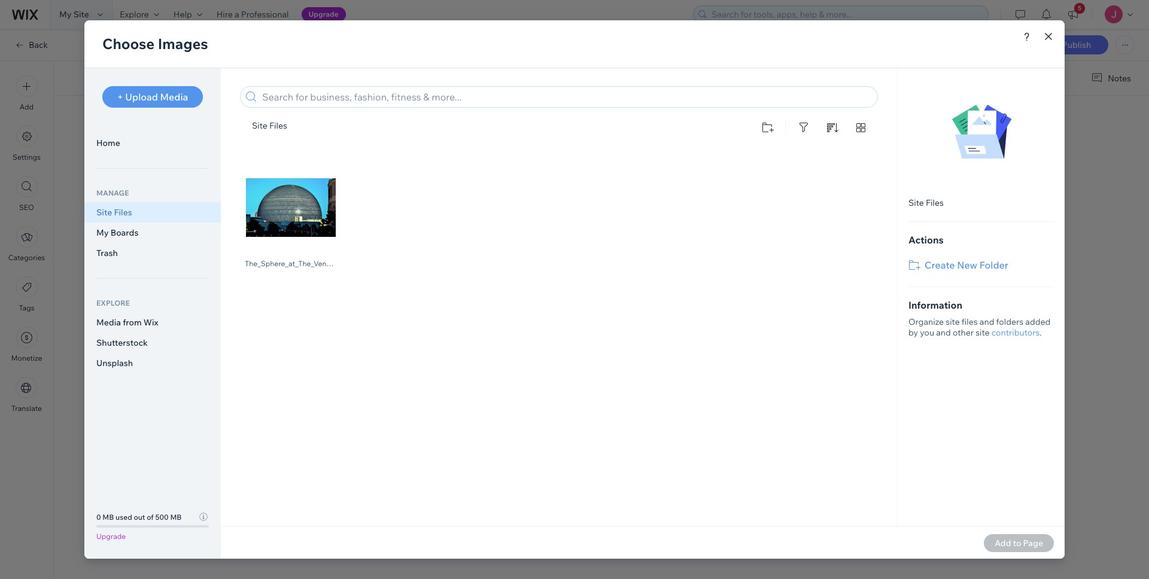 Task type: locate. For each thing, give the bounding box(es) containing it.
back
[[29, 40, 48, 50]]

seo button
[[16, 176, 37, 212]]

Search for tools, apps, help & more... field
[[708, 6, 985, 23]]

seo
[[19, 203, 34, 212]]

tags
[[19, 304, 34, 313]]

hire a professional
[[217, 9, 289, 20]]

help
[[174, 9, 192, 20]]

explore
[[120, 9, 149, 20]]

settings
[[13, 153, 41, 162]]

preview button
[[997, 40, 1027, 51]]

5
[[1078, 4, 1082, 12]]

tags button
[[16, 277, 37, 313]]

menu
[[0, 68, 53, 420]]

hire a professional link
[[209, 0, 296, 29]]

professional
[[241, 9, 289, 20]]

preview
[[997, 40, 1027, 51]]

translate
[[11, 404, 42, 413]]

monetize
[[11, 354, 42, 363]]

add button
[[16, 75, 37, 111]]

my site
[[59, 9, 89, 20]]

publish
[[1063, 40, 1092, 50]]

notes button
[[1087, 70, 1135, 86]]

monetize button
[[11, 327, 42, 363]]

paragraph
[[388, 72, 429, 83]]



Task type: vqa. For each thing, say whether or not it's contained in the screenshot.
Quickly
no



Task type: describe. For each thing, give the bounding box(es) containing it.
a
[[235, 9, 239, 20]]

translate button
[[11, 377, 42, 413]]

5 button
[[1060, 0, 1087, 29]]

notes
[[1108, 73, 1132, 84]]

categories
[[8, 253, 45, 262]]

back button
[[14, 40, 48, 50]]

upgrade button
[[301, 7, 346, 22]]

add
[[20, 102, 34, 111]]

upgrade
[[309, 10, 339, 19]]

my
[[59, 9, 72, 20]]

hire
[[217, 9, 233, 20]]

help button
[[166, 0, 209, 29]]

site
[[73, 9, 89, 20]]

menu containing add
[[0, 68, 53, 420]]

publish button
[[1045, 35, 1109, 54]]

settings button
[[13, 126, 41, 162]]

Add a Catchy Title text field
[[380, 111, 810, 133]]

categories button
[[8, 226, 45, 262]]

paragraph button
[[386, 69, 441, 86]]



